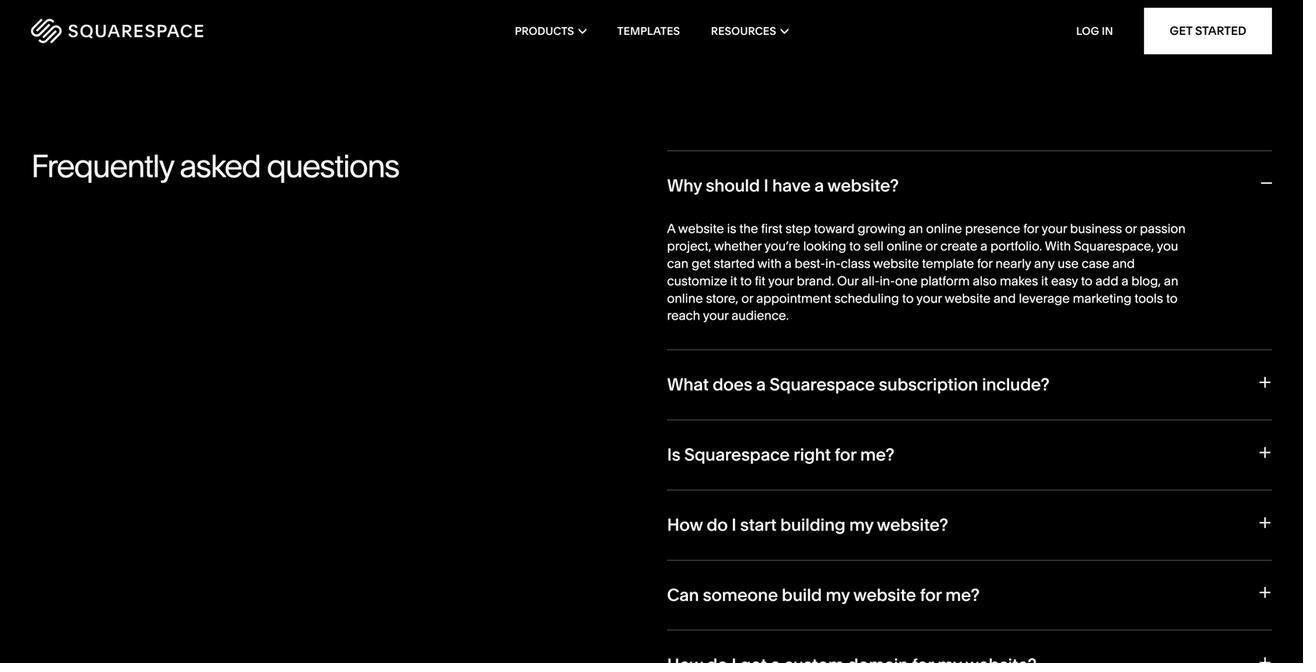 Task type: vqa. For each thing, say whether or not it's contained in the screenshot.
Offer Terms Link
no



Task type: locate. For each thing, give the bounding box(es) containing it.
in-
[[826, 256, 841, 271], [880, 274, 896, 289]]

can someone build my website for me? button
[[667, 560, 1273, 630]]

1 vertical spatial in-
[[880, 274, 896, 289]]

1 horizontal spatial or
[[926, 239, 938, 254]]

it down 'started'
[[731, 274, 738, 289]]

an right blog, on the top right of the page
[[1165, 274, 1179, 289]]

i for do
[[732, 514, 737, 535]]

squarespace logo image
[[31, 19, 203, 43]]

my right build on the right bottom of the page
[[826, 585, 850, 606]]

me? down the how do i start building my website? dropdown button
[[946, 585, 980, 606]]

1 horizontal spatial and
[[1113, 256, 1136, 271]]

i
[[764, 175, 769, 196], [732, 514, 737, 535]]

squarespace
[[770, 374, 876, 395], [685, 444, 790, 465]]

website?
[[828, 175, 899, 196], [877, 514, 949, 535]]

for
[[1024, 221, 1039, 236], [978, 256, 993, 271], [835, 444, 857, 465], [920, 585, 942, 606]]

step
[[786, 221, 812, 236]]

leverage
[[1020, 291, 1070, 306]]

started
[[714, 256, 755, 271]]

to down case
[[1082, 274, 1093, 289]]

in- down looking
[[826, 256, 841, 271]]

website inside dropdown button
[[854, 585, 917, 606]]

presence
[[966, 221, 1021, 236]]

1 horizontal spatial online
[[887, 239, 923, 254]]

is
[[667, 444, 681, 465]]

or up "template"
[[926, 239, 938, 254]]

best-
[[795, 256, 826, 271]]

0 vertical spatial my
[[850, 514, 874, 535]]

your
[[1042, 221, 1068, 236], [769, 274, 794, 289], [917, 291, 943, 306], [703, 308, 729, 323]]

1 vertical spatial me?
[[946, 585, 980, 606]]

audience.
[[732, 308, 789, 323]]

build
[[782, 585, 822, 606]]

to
[[850, 239, 861, 254], [741, 274, 752, 289], [1082, 274, 1093, 289], [903, 291, 914, 306], [1167, 291, 1178, 306]]

1 vertical spatial or
[[926, 239, 938, 254]]

1 horizontal spatial an
[[1165, 274, 1179, 289]]

with
[[1046, 239, 1072, 254]]

0 horizontal spatial an
[[909, 221, 924, 236]]

0 horizontal spatial it
[[731, 274, 738, 289]]

easy
[[1052, 274, 1079, 289]]

a
[[815, 175, 824, 196], [981, 239, 988, 254], [785, 256, 792, 271], [1122, 274, 1129, 289], [757, 374, 766, 395]]

squarespace,
[[1075, 239, 1155, 254]]

a website is the first step toward growing an online presence for your business or passion project, whether you're looking to sell online or create a portfolio. with squarespace, you can get started with a best-in-class website template for nearly any use case and customize it to fit your brand. our all-in-one platform also makes it easy to add a blog, an online store, or appointment scheduling to your website and leverage marketing tools to reach your audience.
[[667, 221, 1186, 323]]

online up create
[[927, 221, 963, 236]]

growing
[[858, 221, 906, 236]]

an right growing
[[909, 221, 924, 236]]

squarespace logo link
[[31, 19, 279, 43]]

me? right right
[[861, 444, 895, 465]]

your up with
[[1042, 221, 1068, 236]]

online down growing
[[887, 239, 923, 254]]

one
[[896, 274, 918, 289]]

1 vertical spatial i
[[732, 514, 737, 535]]

your down platform
[[917, 291, 943, 306]]

my right the building
[[850, 514, 874, 535]]

you're
[[765, 239, 801, 254]]

1 vertical spatial an
[[1165, 274, 1179, 289]]

does
[[713, 374, 753, 395]]

a
[[667, 221, 676, 236]]

i left have
[[764, 175, 769, 196]]

0 horizontal spatial i
[[732, 514, 737, 535]]

marketing
[[1073, 291, 1132, 306]]

your down with
[[769, 274, 794, 289]]

or up the squarespace,
[[1126, 221, 1138, 236]]

should
[[706, 175, 760, 196]]

and down makes
[[994, 291, 1017, 306]]

1 vertical spatial and
[[994, 291, 1017, 306]]

0 horizontal spatial and
[[994, 291, 1017, 306]]

brand.
[[797, 274, 835, 289]]

online
[[927, 221, 963, 236], [887, 239, 923, 254], [667, 291, 703, 306]]

log
[[1077, 24, 1100, 38]]

why
[[667, 175, 702, 196]]

i for should
[[764, 175, 769, 196]]

it down the any
[[1042, 274, 1049, 289]]

to left fit
[[741, 274, 752, 289]]

case
[[1082, 256, 1110, 271]]

can
[[667, 256, 689, 271]]

and down the squarespace,
[[1113, 256, 1136, 271]]

an
[[909, 221, 924, 236], [1165, 274, 1179, 289]]

makes
[[1000, 274, 1039, 289]]

2 vertical spatial or
[[742, 291, 754, 306]]

and
[[1113, 256, 1136, 271], [994, 291, 1017, 306]]

templates
[[618, 24, 680, 38]]

or up audience. on the top of the page
[[742, 291, 754, 306]]

you
[[1158, 239, 1179, 254]]

squarespace inside dropdown button
[[770, 374, 876, 395]]

0 horizontal spatial in-
[[826, 256, 841, 271]]

squarespace inside dropdown button
[[685, 444, 790, 465]]

started
[[1196, 24, 1247, 38]]

2 horizontal spatial online
[[927, 221, 963, 236]]

get
[[1171, 24, 1193, 38]]

2 vertical spatial online
[[667, 291, 703, 306]]

1 horizontal spatial me?
[[946, 585, 980, 606]]

i right the do
[[732, 514, 737, 535]]

online up reach
[[667, 291, 703, 306]]

0 vertical spatial an
[[909, 221, 924, 236]]

templates link
[[618, 0, 680, 62]]

a right does
[[757, 374, 766, 395]]

tools
[[1135, 291, 1164, 306]]

squarespace right is on the bottom of the page
[[685, 444, 790, 465]]

what does a squarespace subscription include? button
[[667, 350, 1273, 420]]

it
[[731, 274, 738, 289], [1042, 274, 1049, 289]]

a inside dropdown button
[[815, 175, 824, 196]]

or
[[1126, 221, 1138, 236], [926, 239, 938, 254], [742, 291, 754, 306]]

squarespace up right
[[770, 374, 876, 395]]

add
[[1096, 274, 1119, 289]]

my
[[850, 514, 874, 535], [826, 585, 850, 606]]

0 vertical spatial i
[[764, 175, 769, 196]]

sell
[[864, 239, 884, 254]]

0 horizontal spatial online
[[667, 291, 703, 306]]

0 vertical spatial squarespace
[[770, 374, 876, 395]]

1 horizontal spatial in-
[[880, 274, 896, 289]]

a right have
[[815, 175, 824, 196]]

1 vertical spatial online
[[887, 239, 923, 254]]

why should i have a website?
[[667, 175, 899, 196]]

project,
[[667, 239, 712, 254]]

first
[[762, 221, 783, 236]]

your down the store,
[[703, 308, 729, 323]]

start
[[741, 514, 777, 535]]

0 vertical spatial or
[[1126, 221, 1138, 236]]

in
[[1102, 24, 1114, 38]]

in- up scheduling
[[880, 274, 896, 289]]

0 horizontal spatial me?
[[861, 444, 895, 465]]

1 horizontal spatial i
[[764, 175, 769, 196]]

building
[[781, 514, 846, 535]]

how do i start building my website?
[[667, 514, 949, 535]]

2 it from the left
[[1042, 274, 1049, 289]]

1 vertical spatial squarespace
[[685, 444, 790, 465]]

me? inside is squarespace right for me? dropdown button
[[861, 444, 895, 465]]

0 vertical spatial me?
[[861, 444, 895, 465]]

website
[[679, 221, 725, 236], [874, 256, 920, 271], [945, 291, 991, 306], [854, 585, 917, 606]]

1 horizontal spatial it
[[1042, 274, 1049, 289]]



Task type: describe. For each thing, give the bounding box(es) containing it.
reach
[[667, 308, 701, 323]]

0 vertical spatial in-
[[826, 256, 841, 271]]

asked
[[180, 147, 261, 185]]

is squarespace right for me?
[[667, 444, 895, 465]]

to up class
[[850, 239, 861, 254]]

how
[[667, 514, 703, 535]]

0 vertical spatial website?
[[828, 175, 899, 196]]

what does a squarespace subscription include?
[[667, 374, 1050, 395]]

0 vertical spatial and
[[1113, 256, 1136, 271]]

passion
[[1141, 221, 1186, 236]]

get started
[[1171, 24, 1247, 38]]

to down one
[[903, 291, 914, 306]]

right
[[794, 444, 831, 465]]

with
[[758, 256, 782, 271]]

toward
[[815, 221, 855, 236]]

log             in link
[[1077, 24, 1114, 38]]

create
[[941, 239, 978, 254]]

a down you're
[[785, 256, 792, 271]]

get started link
[[1145, 8, 1273, 54]]

is
[[728, 221, 737, 236]]

also
[[973, 274, 997, 289]]

me? inside the can someone build my website for me? dropdown button
[[946, 585, 980, 606]]

a right add
[[1122, 274, 1129, 289]]

can someone build my website for me?
[[667, 585, 980, 606]]

scheduling
[[835, 291, 900, 306]]

all-
[[862, 274, 880, 289]]

blog,
[[1132, 274, 1162, 289]]

have
[[773, 175, 811, 196]]

store,
[[706, 291, 739, 306]]

our
[[838, 274, 859, 289]]

to right tools
[[1167, 291, 1178, 306]]

subscription
[[879, 374, 979, 395]]

appointment
[[757, 291, 832, 306]]

1 vertical spatial my
[[826, 585, 850, 606]]

do
[[707, 514, 728, 535]]

frequently
[[31, 147, 173, 185]]

why should i have a website? button
[[667, 150, 1273, 221]]

products button
[[515, 0, 587, 62]]

0 vertical spatial online
[[927, 221, 963, 236]]

products
[[515, 24, 574, 38]]

is squarespace right for me? button
[[667, 420, 1273, 490]]

template
[[923, 256, 975, 271]]

questions
[[267, 147, 399, 185]]

resources button
[[711, 0, 789, 62]]

can
[[667, 585, 699, 606]]

how do i start building my website? button
[[667, 490, 1273, 560]]

fit
[[755, 274, 766, 289]]

someone
[[703, 585, 778, 606]]

get
[[692, 256, 711, 271]]

log             in
[[1077, 24, 1114, 38]]

any
[[1035, 256, 1055, 271]]

platform
[[921, 274, 970, 289]]

whether
[[715, 239, 762, 254]]

0 horizontal spatial or
[[742, 291, 754, 306]]

what
[[667, 374, 709, 395]]

portfolio.
[[991, 239, 1043, 254]]

a inside dropdown button
[[757, 374, 766, 395]]

1 vertical spatial website?
[[877, 514, 949, 535]]

nearly
[[996, 256, 1032, 271]]

business
[[1071, 221, 1123, 236]]

2 horizontal spatial or
[[1126, 221, 1138, 236]]

frequently asked questions
[[31, 147, 399, 185]]

include?
[[983, 374, 1050, 395]]

customize
[[667, 274, 728, 289]]

looking
[[804, 239, 847, 254]]

resources
[[711, 24, 777, 38]]

a down presence
[[981, 239, 988, 254]]

the
[[740, 221, 759, 236]]

class
[[841, 256, 871, 271]]

1 it from the left
[[731, 274, 738, 289]]

use
[[1058, 256, 1079, 271]]



